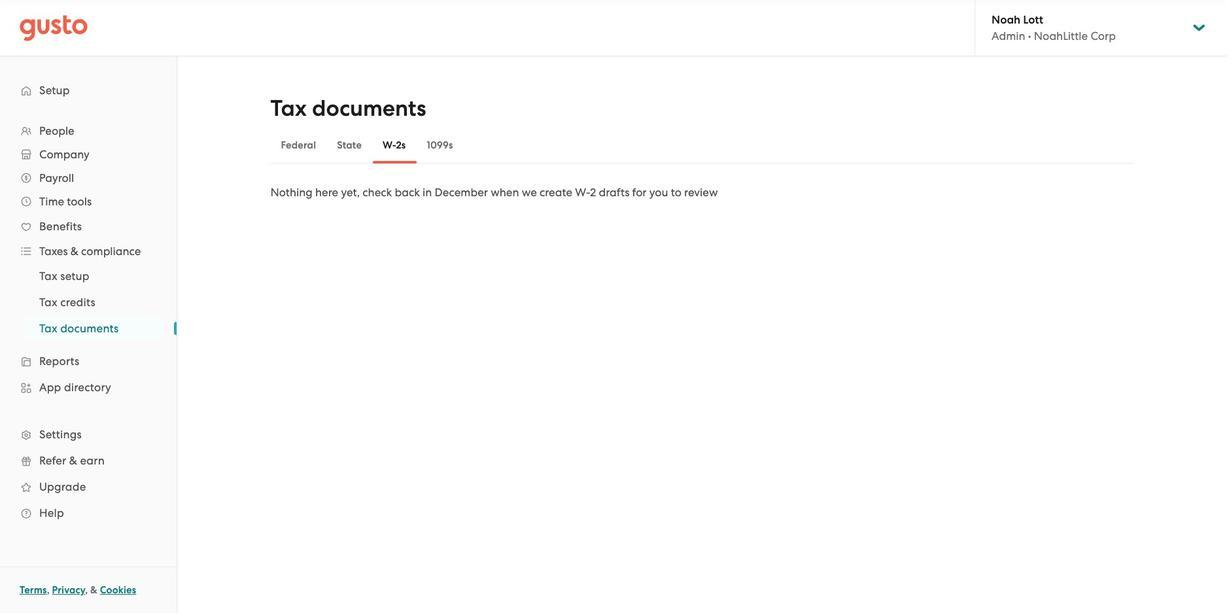 Task type: vqa. For each thing, say whether or not it's contained in the screenshot.
'Time tools' dropdown button
yes



Task type: locate. For each thing, give the bounding box(es) containing it.
2 , from the left
[[85, 584, 88, 596]]

0 vertical spatial w-
[[383, 139, 396, 151]]

nothing here yet, check back in december when we create w-2 drafts for you to review
[[271, 186, 718, 199]]

payroll button
[[13, 166, 164, 190]]

, left the cookies
[[85, 584, 88, 596]]

tax left credits
[[39, 296, 57, 309]]

1 horizontal spatial tax documents
[[271, 95, 426, 122]]

& left the cookies
[[90, 584, 98, 596]]

app
[[39, 381, 61, 394]]

& for compliance
[[71, 245, 78, 258]]

refer & earn
[[39, 454, 105, 467]]

documents up state
[[312, 95, 426, 122]]

state button
[[327, 130, 372, 161]]

setup
[[39, 84, 70, 97]]

nothing
[[271, 186, 313, 199]]

0 horizontal spatial ,
[[47, 584, 50, 596]]

&
[[71, 245, 78, 258], [69, 454, 77, 467], [90, 584, 98, 596]]

taxes & compliance
[[39, 245, 141, 258]]

0 vertical spatial documents
[[312, 95, 426, 122]]

admin
[[992, 29, 1026, 43]]

terms link
[[20, 584, 47, 596]]

documents inside gusto navigation element
[[60, 322, 119, 335]]

2 list from the top
[[0, 263, 177, 342]]

tax credits link
[[24, 291, 164, 314]]

settings
[[39, 428, 82, 441]]

& right taxes
[[71, 245, 78, 258]]

noah lott admin • noahlittle corp
[[992, 13, 1116, 43]]

credits
[[60, 296, 95, 309]]

tax down tax credits
[[39, 322, 57, 335]]

1 vertical spatial &
[[69, 454, 77, 467]]

w- right state button
[[383, 139, 396, 151]]

1 vertical spatial documents
[[60, 322, 119, 335]]

& inside "dropdown button"
[[71, 245, 78, 258]]

w-
[[383, 139, 396, 151], [575, 186, 590, 199]]

help link
[[13, 501, 164, 525]]

w- right create
[[575, 186, 590, 199]]

list containing tax setup
[[0, 263, 177, 342]]

state
[[337, 139, 362, 151]]

review
[[685, 186, 718, 199]]

1 vertical spatial tax documents
[[39, 322, 119, 335]]

tax down taxes
[[39, 270, 57, 283]]

tax documents down credits
[[39, 322, 119, 335]]

for
[[633, 186, 647, 199]]

terms
[[20, 584, 47, 596]]

tax for tax documents link
[[39, 322, 57, 335]]

help
[[39, 506, 64, 520]]

tax documents
[[271, 95, 426, 122], [39, 322, 119, 335]]

company
[[39, 148, 89, 161]]

1 , from the left
[[47, 584, 50, 596]]

tax documents inside gusto navigation element
[[39, 322, 119, 335]]

tax inside tax credits link
[[39, 296, 57, 309]]

,
[[47, 584, 50, 596], [85, 584, 88, 596]]

, left privacy link
[[47, 584, 50, 596]]

benefits
[[39, 220, 82, 233]]

2
[[590, 186, 596, 199]]

yet,
[[341, 186, 360, 199]]

0 horizontal spatial tax documents
[[39, 322, 119, 335]]

tax for tax setup link on the top left of page
[[39, 270, 57, 283]]

tax forms tab list
[[271, 127, 1134, 164]]

upgrade link
[[13, 475, 164, 499]]

tax inside tax setup link
[[39, 270, 57, 283]]

1 horizontal spatial ,
[[85, 584, 88, 596]]

app directory link
[[13, 376, 164, 399]]

& left earn
[[69, 454, 77, 467]]

compliance
[[81, 245, 141, 258]]

when
[[491, 186, 519, 199]]

home image
[[20, 15, 88, 41]]

people
[[39, 124, 74, 137]]

lott
[[1024, 13, 1044, 27]]

gusto navigation element
[[0, 56, 177, 547]]

tax inside tax documents link
[[39, 322, 57, 335]]

federal
[[281, 139, 316, 151]]

0 horizontal spatial documents
[[60, 322, 119, 335]]

tax setup link
[[24, 264, 164, 288]]

tax for tax credits link
[[39, 296, 57, 309]]

1 list from the top
[[0, 119, 177, 526]]

tax
[[271, 95, 307, 122], [39, 270, 57, 283], [39, 296, 57, 309], [39, 322, 57, 335]]

in
[[423, 186, 432, 199]]

list
[[0, 119, 177, 526], [0, 263, 177, 342]]

list containing people
[[0, 119, 177, 526]]

privacy
[[52, 584, 85, 596]]

tax documents up state
[[271, 95, 426, 122]]

december
[[435, 186, 488, 199]]

reports link
[[13, 349, 164, 373]]

0 vertical spatial &
[[71, 245, 78, 258]]

app directory
[[39, 381, 111, 394]]

time tools
[[39, 195, 92, 208]]

& for earn
[[69, 454, 77, 467]]

documents
[[312, 95, 426, 122], [60, 322, 119, 335]]

1 vertical spatial w-
[[575, 186, 590, 199]]

0 vertical spatial tax documents
[[271, 95, 426, 122]]

0 horizontal spatial w-
[[383, 139, 396, 151]]

federal button
[[271, 130, 327, 161]]

tools
[[67, 195, 92, 208]]

documents down tax credits link
[[60, 322, 119, 335]]



Task type: describe. For each thing, give the bounding box(es) containing it.
we
[[522, 186, 537, 199]]

reports
[[39, 355, 79, 368]]

privacy link
[[52, 584, 85, 596]]

w-2s button
[[372, 130, 416, 161]]

w- inside button
[[383, 139, 396, 151]]

w-2s
[[383, 139, 406, 151]]

directory
[[64, 381, 111, 394]]

drafts
[[599, 186, 630, 199]]

check
[[363, 186, 392, 199]]

1 horizontal spatial w-
[[575, 186, 590, 199]]

refer & earn link
[[13, 449, 164, 472]]

create
[[540, 186, 573, 199]]

noah
[[992, 13, 1021, 27]]

taxes
[[39, 245, 68, 258]]

settings link
[[13, 423, 164, 446]]

tax credits
[[39, 296, 95, 309]]

corp
[[1091, 29, 1116, 43]]

company button
[[13, 143, 164, 166]]

2 vertical spatial &
[[90, 584, 98, 596]]

earn
[[80, 454, 105, 467]]

1099s
[[427, 139, 453, 151]]

1099s button
[[416, 130, 464, 161]]

noahlittle
[[1034, 29, 1088, 43]]

time tools button
[[13, 190, 164, 213]]

here
[[315, 186, 338, 199]]

you
[[650, 186, 668, 199]]

upgrade
[[39, 480, 86, 493]]

refer
[[39, 454, 66, 467]]

1 horizontal spatial documents
[[312, 95, 426, 122]]

tax up federal button
[[271, 95, 307, 122]]

payroll
[[39, 171, 74, 185]]

setup link
[[13, 79, 164, 102]]

benefits link
[[13, 215, 164, 238]]

taxes & compliance button
[[13, 240, 164, 263]]

•
[[1029, 29, 1032, 43]]

terms , privacy , & cookies
[[20, 584, 136, 596]]

cookies
[[100, 584, 136, 596]]

tax documents link
[[24, 317, 164, 340]]

setup
[[60, 270, 89, 283]]

cookies button
[[100, 582, 136, 598]]

2s
[[396, 139, 406, 151]]

time
[[39, 195, 64, 208]]

tax setup
[[39, 270, 89, 283]]

people button
[[13, 119, 164, 143]]

to
[[671, 186, 682, 199]]

back
[[395, 186, 420, 199]]



